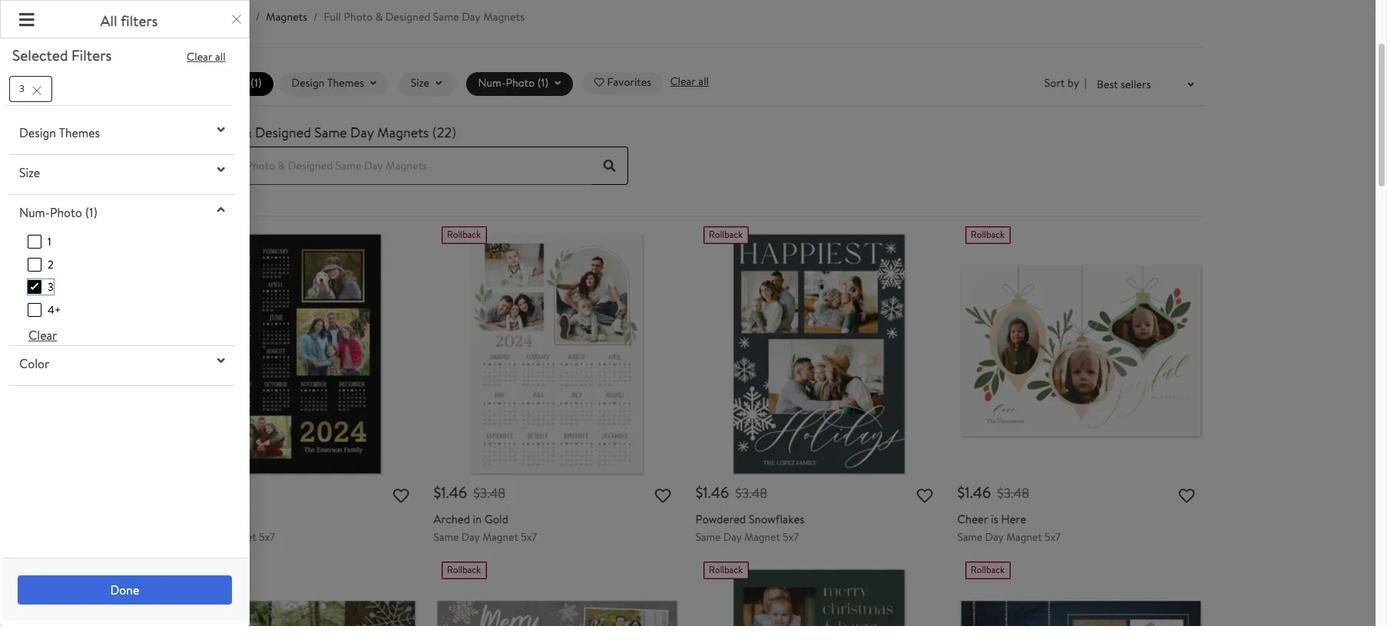 Task type: locate. For each thing, give the bounding box(es) containing it.
magnets link
[[266, 9, 307, 25]]

selected
[[12, 45, 68, 65]]

0 vertical spatial angle down image
[[436, 79, 442, 89]]

1 horizontal spatial design themes
[[292, 76, 364, 91]]

1 up arched
[[441, 482, 446, 503]]

0 horizontal spatial photo
[[203, 123, 239, 142]]

0 horizontal spatial gold
[[226, 512, 250, 528]]

clear button
[[28, 325, 58, 345]]

(1) for angle down image on the left of heart 'icon'
[[537, 76, 549, 91]]

clear all link right favorites
[[670, 74, 709, 90]]

clear all for bottom clear all 'link'
[[670, 74, 709, 89]]

0 vertical spatial design themes
[[292, 76, 364, 91]]

2 magnet from the left
[[482, 530, 518, 545]]

angle down image down (1) button
[[217, 124, 225, 136]]

$ 1 . 46 $3.48 up in in the left bottom of the page
[[434, 482, 506, 503]]

1 horizontal spatial $
[[695, 482, 703, 503]]

1 horizontal spatial size button
[[399, 72, 456, 96]]

0 vertical spatial size
[[411, 76, 429, 91]]

1 2 3 4+
[[48, 234, 61, 318]]

. up the cheer
[[970, 482, 973, 503]]

$3.48 up the here
[[997, 484, 1029, 503]]

day
[[462, 9, 481, 25], [350, 123, 374, 142], [200, 530, 218, 545], [461, 530, 480, 545], [723, 530, 742, 545], [985, 530, 1004, 545]]

photo
[[506, 76, 535, 91], [50, 204, 82, 221]]

color button
[[9, 349, 235, 378]]

(1) button
[[175, 72, 274, 96]]

design themes
[[292, 76, 364, 91], [19, 124, 100, 141]]

1 $ 1 . 46 $3.48 from the left
[[434, 482, 506, 503]]

1 horizontal spatial all
[[698, 74, 709, 89]]

1 gold from the left
[[226, 512, 250, 528]]

1 horizontal spatial photo
[[506, 76, 535, 91]]

. up arched
[[446, 482, 449, 503]]

0 vertical spatial num-photo (1)
[[478, 76, 549, 91]]

1 up 2
[[48, 234, 51, 250]]

0 vertical spatial clear all link
[[187, 49, 226, 65]]

num-photo (1)
[[478, 76, 549, 91], [19, 204, 98, 221]]

3 $ from the left
[[957, 482, 965, 503]]

0 vertical spatial photo
[[506, 76, 535, 91]]

46 up powdered
[[711, 482, 729, 503]]

2 vertical spatial clear
[[28, 327, 57, 344]]

num- for angle down image on the left of heart 'icon'
[[478, 76, 506, 91]]

1
[[48, 234, 51, 250], [441, 482, 446, 503], [703, 482, 708, 503], [965, 482, 970, 503]]

photo right magnets link
[[344, 9, 373, 25]]

best sellers button
[[1087, 69, 1204, 99]]

0 horizontal spatial $ 1 . 46 $3.48
[[434, 482, 506, 503]]

0 horizontal spatial $3.48
[[473, 484, 506, 503]]

rollback link
[[172, 562, 418, 627], [434, 562, 680, 627], [695, 562, 942, 627], [957, 562, 1204, 627]]

full for full photo & designed same day magnets (22)
[[178, 123, 199, 142]]

is
[[991, 512, 998, 528]]

5x7 inside arched in gold same day magnet 5x7
[[521, 530, 537, 545]]

$ 1 . 46 $3.48 up is
[[957, 482, 1029, 503]]

0 vertical spatial clear
[[187, 49, 212, 65]]

2 $ 1 . 46 $3.48 from the left
[[695, 482, 767, 503]]

1 vertical spatial num-
[[19, 204, 50, 221]]

clear inside button
[[28, 327, 57, 344]]

3 $ 1 . 46 $3.48 from the left
[[957, 482, 1029, 503]]

themes for angle down image over the full photo & designed same day magnets (22)
[[327, 76, 364, 91]]

3 $3.48 from the left
[[997, 484, 1029, 503]]

1 horizontal spatial 3
[[48, 280, 54, 295]]

1 vertical spatial clear all link
[[670, 74, 709, 90]]

1 horizontal spatial clear all link
[[670, 74, 709, 90]]

0 horizontal spatial design themes
[[19, 124, 100, 141]]

3 button
[[9, 76, 52, 102]]

angle down image
[[436, 79, 442, 89], [217, 163, 225, 176], [217, 355, 225, 367]]

3 favorite this design image from the left
[[1179, 489, 1195, 505]]

2 rollback link from the left
[[434, 562, 680, 627]]

2 horizontal spatial 46
[[973, 482, 991, 503]]

0 horizontal spatial size
[[19, 164, 40, 181]]

close image
[[24, 84, 49, 97]]

3 inside button
[[19, 81, 24, 95]]

|
[[1085, 75, 1087, 91]]

2 horizontal spatial favorite this design image
[[1179, 489, 1195, 505]]

color
[[19, 355, 49, 372]]

full photo & designed same day magnets (22)
[[178, 123, 456, 142]]

1 horizontal spatial full
[[324, 9, 341, 25]]

1 5x7 from the left
[[259, 530, 275, 545]]

$3.48
[[473, 484, 506, 503], [735, 484, 767, 503], [997, 484, 1029, 503]]

2 horizontal spatial (1)
[[537, 76, 549, 91]]

$ 1 . 46 $3.48 for cheer
[[957, 482, 1029, 503]]

gold right prominate
[[226, 512, 250, 528]]

day inside "cheer is here same day magnet 5x7"
[[985, 530, 1004, 545]]

sort
[[1044, 75, 1065, 91]]

1 $3.48 from the left
[[473, 484, 506, 503]]

same inside "cheer is here same day magnet 5x7"
[[957, 530, 983, 545]]

magnets
[[266, 9, 307, 25], [483, 9, 525, 25], [377, 123, 429, 142]]

1 for cheer
[[965, 482, 970, 503]]

in
[[473, 512, 482, 528]]

all filters
[[100, 11, 158, 31]]

0 horizontal spatial clear
[[28, 327, 57, 344]]

num-
[[478, 76, 506, 91], [19, 204, 50, 221]]

$3.48 up in in the left bottom of the page
[[473, 484, 506, 503]]

1 inside 1 2 3 4+
[[48, 234, 51, 250]]

4 magnet from the left
[[1006, 530, 1042, 545]]

$ 1 . 46 $3.48 up powdered
[[695, 482, 767, 503]]

angle down image inside best sellers button
[[1188, 80, 1194, 90]]

1 vertical spatial clear
[[670, 74, 696, 89]]

$ up the cheer
[[957, 482, 965, 503]]

done button
[[18, 576, 232, 605]]

3
[[19, 81, 24, 95], [48, 280, 54, 295]]

3 down the selected
[[19, 81, 24, 95]]

favorite this design image
[[655, 489, 671, 505]]

2 $3.48 from the left
[[735, 484, 767, 503]]

cheer
[[957, 512, 988, 528]]

size button
[[399, 72, 456, 96], [9, 158, 235, 187]]

clear up (1) button
[[187, 49, 212, 65]]

prominate
[[172, 512, 224, 528]]

2 horizontal spatial magnets
[[483, 9, 525, 25]]

design themes up the full photo & designed same day magnets (22)
[[292, 76, 364, 91]]

2 horizontal spatial clear
[[670, 74, 696, 89]]

1 link
[[28, 234, 51, 250]]

$ for cheer is here
[[957, 482, 965, 503]]

magnet
[[221, 530, 256, 545], [482, 530, 518, 545], [744, 530, 780, 545], [1006, 530, 1042, 545]]

clear all
[[187, 49, 226, 65], [670, 74, 709, 89]]

size for middle angle down icon
[[19, 164, 40, 181]]

3 down 2
[[48, 280, 54, 295]]

1 46 from the left
[[449, 482, 467, 503]]

. up powdered
[[708, 482, 711, 503]]

0 horizontal spatial 46
[[449, 482, 467, 503]]

1 horizontal spatial $ 1 . 46 $3.48
[[695, 482, 767, 503]]

2 horizontal spatial $3.48
[[997, 484, 1029, 503]]

$ up powdered
[[695, 482, 703, 503]]

1 horizontal spatial 46
[[711, 482, 729, 503]]

46 up arched
[[449, 482, 467, 503]]

photo
[[344, 9, 373, 25], [203, 123, 239, 142]]

selected filters
[[12, 45, 112, 65]]

gold inside arched in gold same day magnet 5x7
[[484, 512, 508, 528]]

2 horizontal spatial $ 1 . 46 $3.48
[[957, 482, 1029, 503]]

0 horizontal spatial favorite this design image
[[393, 489, 409, 505]]

size down full photo & designed same day magnets on the left top of page
[[411, 76, 429, 91]]

filters
[[121, 11, 158, 31]]

full down (1) button
[[178, 123, 199, 142]]

0 horizontal spatial (1)
[[85, 204, 98, 221]]

4 5x7 from the left
[[1045, 530, 1061, 545]]

day inside prominate gold same day magnet 5x7
[[200, 530, 218, 545]]

1 vertical spatial num-photo (1)
[[19, 204, 98, 221]]

0 horizontal spatial themes
[[59, 124, 100, 141]]

3 link
[[28, 280, 54, 295]]

clear
[[187, 49, 212, 65], [670, 74, 696, 89], [28, 327, 57, 344]]

all
[[215, 49, 226, 65], [698, 74, 709, 89]]

0 horizontal spatial num-
[[19, 204, 50, 221]]

gold
[[226, 512, 250, 528], [484, 512, 508, 528]]

&
[[216, 9, 223, 25], [375, 9, 383, 25], [242, 123, 252, 142]]

snowflakes
[[749, 512, 804, 528]]

0 vertical spatial design
[[292, 76, 325, 91]]

0 vertical spatial size button
[[399, 72, 456, 96]]

2 horizontal spatial .
[[970, 482, 973, 503]]

0 horizontal spatial all
[[215, 49, 226, 65]]

1 magnet from the left
[[221, 530, 256, 545]]

1 for arched
[[441, 482, 446, 503]]

1 horizontal spatial $3.48
[[735, 484, 767, 503]]

1 $ from the left
[[434, 482, 441, 503]]

angle down image right sellers
[[1188, 80, 1194, 90]]

3 magnet from the left
[[744, 530, 780, 545]]

2 favorite this design image from the left
[[917, 489, 933, 505]]

4+
[[48, 303, 61, 318]]

. for powdered snowflakes
[[708, 482, 711, 503]]

0 horizontal spatial size button
[[9, 158, 235, 187]]

gold inside prominate gold same day magnet 5x7
[[226, 512, 250, 528]]

0 horizontal spatial num-photo (1)
[[19, 204, 98, 221]]

$ up arched
[[434, 482, 441, 503]]

1 vertical spatial designed
[[255, 123, 311, 142]]

2 horizontal spatial $
[[957, 482, 965, 503]]

size up 1 "link"
[[19, 164, 40, 181]]

2 $ from the left
[[695, 482, 703, 503]]

photo for full photo & designed same day magnets
[[344, 9, 373, 25]]

size
[[411, 76, 429, 91], [19, 164, 40, 181]]

clear all up (1) button
[[187, 49, 226, 65]]

designed for full photo & designed same day magnets (22)
[[255, 123, 311, 142]]

0 vertical spatial full
[[324, 9, 341, 25]]

0 horizontal spatial $
[[434, 482, 441, 503]]

.
[[446, 482, 449, 503], [708, 482, 711, 503], [970, 482, 973, 503]]

clear all right favorites
[[670, 74, 709, 89]]

1 horizontal spatial .
[[708, 482, 711, 503]]

Search Full Photo & Designed Same Day Magnets search field
[[178, 147, 591, 185]]

full photo & designed same day magnets
[[324, 9, 525, 25]]

$3.48 up "powdered snowflakes same day magnet 5x7"
[[735, 484, 767, 503]]

1 horizontal spatial num-
[[478, 76, 506, 91]]

all right favorites
[[698, 74, 709, 89]]

num-photo (1) for the angle up icon at top left
[[19, 204, 98, 221]]

arched in gold same day magnet 5x7
[[434, 512, 537, 545]]

powdered snowflakes same day magnet 5x7
[[695, 512, 804, 545]]

3 46 from the left
[[973, 482, 991, 503]]

designed
[[385, 9, 430, 25], [255, 123, 311, 142]]

5x7 inside "cheer is here same day magnet 5x7"
[[1045, 530, 1061, 545]]

$ 1 . 46 $3.48
[[434, 482, 506, 503], [695, 482, 767, 503], [957, 482, 1029, 503]]

1 vertical spatial size
[[19, 164, 40, 181]]

$3.48 for in
[[473, 484, 506, 503]]

home & gifts link
[[184, 9, 250, 25]]

0 vertical spatial clear all
[[187, 49, 226, 65]]

clear down the 4+ link
[[28, 327, 57, 344]]

magnet inside "cheer is here same day magnet 5x7"
[[1006, 530, 1042, 545]]

0 horizontal spatial clear all
[[187, 49, 226, 65]]

1 horizontal spatial design
[[292, 76, 325, 91]]

full right magnets link
[[324, 9, 341, 25]]

1 vertical spatial all
[[698, 74, 709, 89]]

gifts
[[226, 9, 250, 25]]

1 vertical spatial design themes
[[19, 124, 100, 141]]

best
[[1097, 77, 1118, 92]]

1 horizontal spatial favorite this design image
[[917, 489, 933, 505]]

0 vertical spatial designed
[[385, 9, 430, 25]]

home
[[184, 9, 213, 25]]

0 horizontal spatial designed
[[255, 123, 311, 142]]

1 vertical spatial photo
[[50, 204, 82, 221]]

themes
[[327, 76, 364, 91], [59, 124, 100, 141]]

clear right favorites
[[670, 74, 696, 89]]

design down close "image"
[[19, 124, 56, 141]]

0 horizontal spatial full
[[178, 123, 199, 142]]

1 vertical spatial design
[[19, 124, 56, 141]]

5x7
[[259, 530, 275, 545], [521, 530, 537, 545], [783, 530, 799, 545], [1045, 530, 1061, 545]]

full for full photo & designed same day magnets
[[324, 9, 341, 25]]

0 vertical spatial themes
[[327, 76, 364, 91]]

3 . from the left
[[970, 482, 973, 503]]

num-photo (1) for angle down image on the left of heart 'icon'
[[478, 76, 549, 91]]

all inside 'link'
[[698, 74, 709, 89]]

1 up powdered
[[703, 482, 708, 503]]

1 horizontal spatial magnets
[[377, 123, 429, 142]]

2 horizontal spatial &
[[375, 9, 383, 25]]

gold right in in the left bottom of the page
[[484, 512, 508, 528]]

0 vertical spatial photo
[[344, 9, 373, 25]]

1 vertical spatial themes
[[59, 124, 100, 141]]

2 gold from the left
[[484, 512, 508, 528]]

1 horizontal spatial clear all
[[670, 74, 709, 89]]

0 horizontal spatial design
[[19, 124, 56, 141]]

1 horizontal spatial size
[[411, 76, 429, 91]]

design
[[292, 76, 325, 91], [19, 124, 56, 141]]

same
[[433, 9, 459, 25], [314, 123, 347, 142], [172, 530, 197, 545], [434, 530, 459, 545], [695, 530, 721, 545], [957, 530, 983, 545]]

1 . from the left
[[446, 482, 449, 503]]

0 horizontal spatial 3
[[19, 81, 24, 95]]

1 horizontal spatial (1)
[[251, 76, 262, 91]]

angle down image
[[370, 79, 376, 89], [555, 79, 561, 89], [1188, 80, 1194, 90], [217, 124, 225, 136]]

all up (1) button
[[215, 49, 226, 65]]

designed for full photo & designed same day magnets
[[385, 9, 430, 25]]

0 vertical spatial all
[[215, 49, 226, 65]]

2 46 from the left
[[711, 482, 729, 503]]

clear all link up (1) button
[[187, 49, 226, 65]]

0 horizontal spatial .
[[446, 482, 449, 503]]

1 vertical spatial 3
[[48, 280, 54, 295]]

1 horizontal spatial themes
[[327, 76, 364, 91]]

. for arched in gold
[[446, 482, 449, 503]]

1 horizontal spatial &
[[242, 123, 252, 142]]

46
[[449, 482, 467, 503], [711, 482, 729, 503], [973, 482, 991, 503]]

1 horizontal spatial num-photo (1)
[[478, 76, 549, 91]]

rollback
[[447, 228, 481, 241], [709, 228, 743, 241], [971, 228, 1005, 241], [185, 564, 219, 577], [447, 564, 481, 577], [709, 564, 743, 577], [971, 564, 1005, 577]]

1 vertical spatial clear all
[[670, 74, 709, 89]]

1 horizontal spatial designed
[[385, 9, 430, 25]]

1 horizontal spatial clear
[[187, 49, 212, 65]]

46 up the cheer
[[973, 482, 991, 503]]

1 horizontal spatial photo
[[344, 9, 373, 25]]

here
[[1001, 512, 1026, 528]]

2 5x7 from the left
[[521, 530, 537, 545]]

all for clear all 'link' to the left
[[215, 49, 226, 65]]

1 vertical spatial angle down image
[[217, 163, 225, 176]]

0 vertical spatial num-
[[478, 76, 506, 91]]

(1) for the angle up icon at top left
[[85, 204, 98, 221]]

photo down (1) button
[[203, 123, 239, 142]]

clear all link
[[187, 49, 226, 65], [670, 74, 709, 90]]

design up the full photo & designed same day magnets (22)
[[292, 76, 325, 91]]

$3.48 for snowflakes
[[735, 484, 767, 503]]

magnet inside "powdered snowflakes same day magnet 5x7"
[[744, 530, 780, 545]]

1 horizontal spatial gold
[[484, 512, 508, 528]]

full
[[324, 9, 341, 25], [178, 123, 199, 142]]

angle down image inside color button
[[217, 355, 225, 367]]

1 vertical spatial full
[[178, 123, 199, 142]]

favorite this design image
[[393, 489, 409, 505], [917, 489, 933, 505], [1179, 489, 1195, 505]]

2 . from the left
[[708, 482, 711, 503]]

design themes down close "image"
[[19, 124, 100, 141]]

0 vertical spatial 3
[[19, 81, 24, 95]]

2 link
[[28, 257, 54, 272]]

1 vertical spatial photo
[[203, 123, 239, 142]]

favorites
[[607, 75, 652, 90]]

themes for angle down image under (1) button
[[59, 124, 100, 141]]

3 5x7 from the left
[[783, 530, 799, 545]]

(1)
[[251, 76, 262, 91], [537, 76, 549, 91], [85, 204, 98, 221]]

0 horizontal spatial magnets
[[266, 9, 307, 25]]

0 horizontal spatial photo
[[50, 204, 82, 221]]

$
[[434, 482, 441, 503], [695, 482, 703, 503], [957, 482, 965, 503]]

2 vertical spatial angle down image
[[217, 355, 225, 367]]

1 up the cheer
[[965, 482, 970, 503]]



Task type: describe. For each thing, give the bounding box(es) containing it.
done
[[110, 582, 139, 599]]

same inside arched in gold same day magnet 5x7
[[434, 530, 459, 545]]

$ 1 . 46 $3.48 for arched
[[434, 482, 506, 503]]

$3.48 for is
[[997, 484, 1029, 503]]

clear menu
[[9, 234, 235, 345]]

angle down image up the full photo & designed same day magnets (22)
[[370, 79, 376, 89]]

all for bottom clear all 'link'
[[698, 74, 709, 89]]

sort-select element
[[1044, 75, 1087, 92]]

46 for powdered
[[711, 482, 729, 503]]

by
[[1068, 75, 1079, 91]]

0 horizontal spatial clear all link
[[187, 49, 226, 65]]

angle up image
[[217, 203, 225, 216]]

prominate gold same day magnet 5x7
[[172, 512, 275, 545]]

cheer is here same day magnet 5x7
[[957, 512, 1061, 545]]

3 rollback link from the left
[[695, 562, 942, 627]]

1 rollback link from the left
[[172, 562, 418, 627]]

magnets for full photo & designed same day magnets (22)
[[377, 123, 429, 142]]

$ for powdered snowflakes
[[695, 482, 703, 503]]

2
[[48, 257, 54, 272]]

(22)
[[432, 123, 456, 142]]

3 inside 1 2 3 4+
[[48, 280, 54, 295]]

& for full photo & designed same day magnets
[[375, 9, 383, 25]]

all
[[100, 11, 117, 31]]

angle down image left heart 'icon'
[[555, 79, 561, 89]]

powdered
[[695, 512, 746, 528]]

(1) inside button
[[251, 76, 262, 91]]

favorite this design image for powdered snowflakes
[[917, 489, 933, 505]]

best sellers
[[1097, 77, 1151, 92]]

heart image
[[594, 78, 604, 88]]

magnet inside arched in gold same day magnet 5x7
[[482, 530, 518, 545]]

1 favorite this design image from the left
[[393, 489, 409, 505]]

$ for arched in gold
[[434, 482, 441, 503]]

1 for powdered
[[703, 482, 708, 503]]

0 horizontal spatial &
[[216, 9, 223, 25]]

design for angle down image over the full photo & designed same day magnets (22)
[[292, 76, 325, 91]]

design for angle down image under (1) button
[[19, 124, 56, 141]]

5x7 inside "powdered snowflakes same day magnet 5x7"
[[783, 530, 799, 545]]

size for the top angle down icon
[[411, 76, 429, 91]]

photo for angle down image on the left of heart 'icon'
[[506, 76, 535, 91]]

$ 1 . 46 $3.48 for powdered
[[695, 482, 767, 503]]

. for cheer is here
[[970, 482, 973, 503]]

photo for the angle up icon at top left
[[50, 204, 82, 221]]

bars image
[[19, 12, 34, 29]]

home & gifts
[[184, 9, 250, 25]]

& for full photo & designed same day magnets (22)
[[242, 123, 252, 142]]

filters
[[71, 45, 112, 65]]

4 rollback link from the left
[[957, 562, 1204, 627]]

magnet inside prominate gold same day magnet 5x7
[[221, 530, 256, 545]]

arched
[[434, 512, 470, 528]]

sort by |
[[1044, 75, 1087, 91]]

sellers
[[1121, 77, 1151, 92]]

num- for the angle up icon at top left
[[19, 204, 50, 221]]

5x7 inside prominate gold same day magnet 5x7
[[259, 530, 275, 545]]

clear all for clear all 'link' to the left
[[187, 49, 226, 65]]

design themes for angle down image over the full photo & designed same day magnets (22)
[[292, 76, 364, 91]]

4+ link
[[28, 303, 61, 318]]

magnets for full photo & designed same day magnets
[[483, 9, 525, 25]]

day inside "powdered snowflakes same day magnet 5x7"
[[723, 530, 742, 545]]

day inside arched in gold same day magnet 5x7
[[461, 530, 480, 545]]

46 for cheer
[[973, 482, 991, 503]]

same inside "powdered snowflakes same day magnet 5x7"
[[695, 530, 721, 545]]

same inside prominate gold same day magnet 5x7
[[172, 530, 197, 545]]

photo for full photo & designed same day magnets (22)
[[203, 123, 239, 142]]

46 for arched
[[449, 482, 467, 503]]

favorite this design image for cheer is here
[[1179, 489, 1195, 505]]

design themes for angle down image under (1) button
[[19, 124, 100, 141]]

1 vertical spatial size button
[[9, 158, 235, 187]]



Task type: vqa. For each thing, say whether or not it's contained in the screenshot.
the right CLEAR ALL
yes



